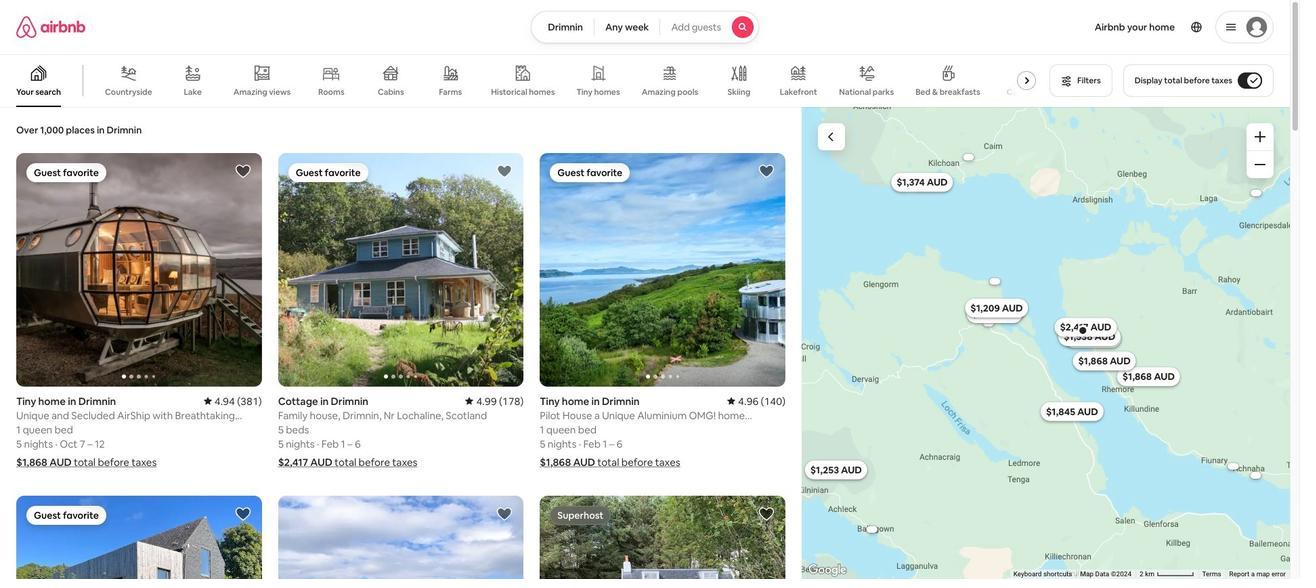 Task type: vqa. For each thing, say whether or not it's contained in the screenshot.
The Venese.
no



Task type: locate. For each thing, give the bounding box(es) containing it.
the location you searched image
[[1077, 325, 1088, 336]]

google image
[[805, 562, 850, 579]]

1 horizontal spatial add to wishlist: tiny home in drimnin image
[[759, 163, 775, 180]]

group
[[0, 54, 1042, 107], [16, 153, 262, 386], [278, 153, 524, 386], [540, 153, 786, 386], [16, 496, 262, 579], [278, 496, 524, 579], [540, 496, 786, 579]]

None search field
[[531, 11, 759, 43]]

zoom in image
[[1255, 131, 1266, 142]]

4.99 out of 5 average rating,  178 reviews image
[[466, 395, 524, 407]]

2 add to wishlist: tiny home in drimnin image from the left
[[759, 163, 775, 180]]

0 horizontal spatial add to wishlist: tiny home in drimnin image
[[235, 163, 251, 180]]

add to wishlist: tiny home in drimnin image
[[235, 163, 251, 180], [759, 163, 775, 180]]

profile element
[[775, 0, 1274, 54]]

add to wishlist: tiny home in drimnin image for 4.94 out of 5 average rating,  381 reviews image at the left bottom of the page
[[235, 163, 251, 180]]

1 add to wishlist: tiny home in drimnin image from the left
[[235, 163, 251, 180]]



Task type: describe. For each thing, give the bounding box(es) containing it.
add to wishlist: cottage in drimnin, near lochaline image
[[497, 506, 513, 522]]

4.94 out of 5 average rating,  381 reviews image
[[204, 395, 262, 407]]

add to wishlist: cottage in drimnin image
[[497, 163, 513, 180]]

4.96 out of 5 average rating,  140 reviews image
[[728, 395, 786, 407]]

add to wishlist: cottage in drimnin image
[[235, 506, 251, 522]]

add to wishlist: tiny home in drimnin image for 4.96 out of 5 average rating,  140 reviews image
[[759, 163, 775, 180]]

zoom out image
[[1255, 159, 1266, 170]]

google map
showing 30 stays. region
[[802, 107, 1290, 579]]

add to wishlist: cottage in kilninian image
[[759, 506, 775, 522]]



